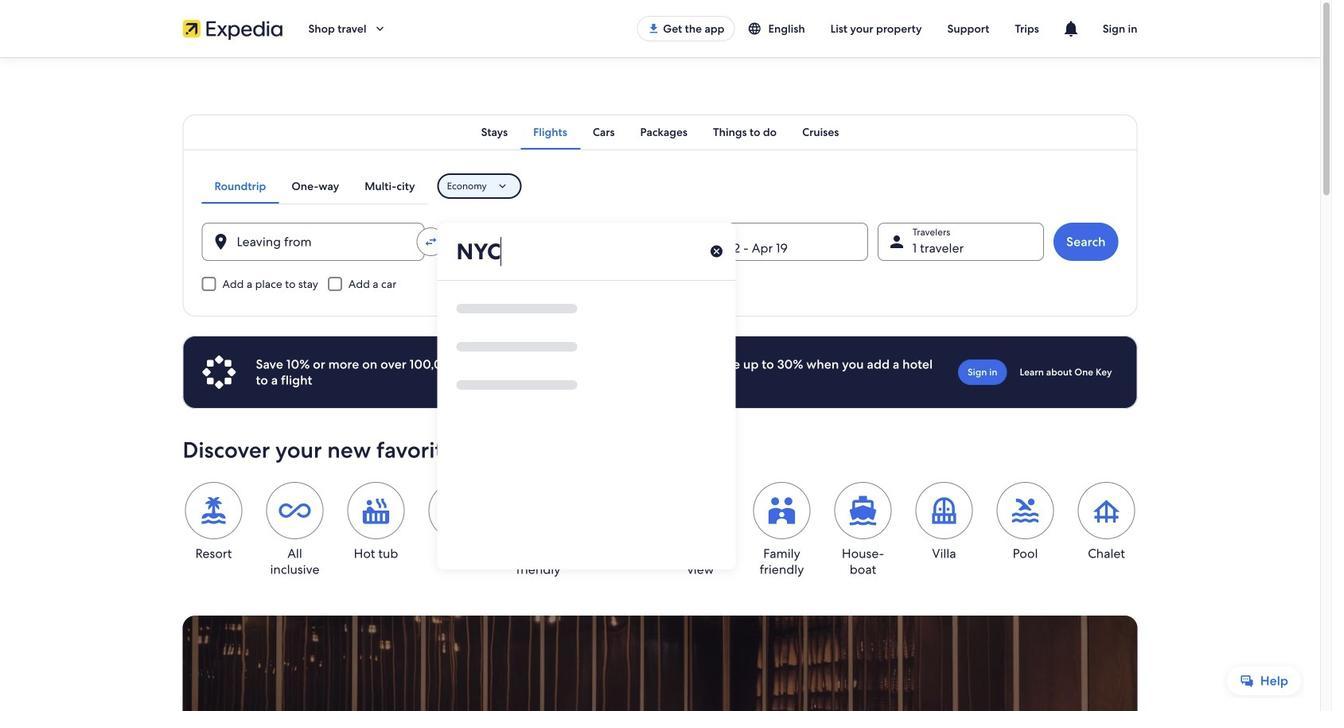 Task type: vqa. For each thing, say whether or not it's contained in the screenshot.
to inside the tab list
no



Task type: locate. For each thing, give the bounding box(es) containing it.
trailing image
[[373, 21, 387, 36]]

tab list
[[183, 115, 1138, 150], [202, 169, 428, 204]]

Going to text field
[[437, 223, 736, 280]]

main content
[[0, 57, 1321, 712]]

download the app button image
[[647, 22, 660, 35]]

clear going to image
[[710, 244, 724, 259]]

small image
[[748, 21, 769, 36]]

swap origin and destination values image
[[424, 235, 438, 249]]



Task type: describe. For each thing, give the bounding box(es) containing it.
expedia logo image
[[183, 18, 283, 40]]

0 vertical spatial tab list
[[183, 115, 1138, 150]]

1 vertical spatial tab list
[[202, 169, 428, 204]]

communication center icon image
[[1062, 19, 1081, 38]]



